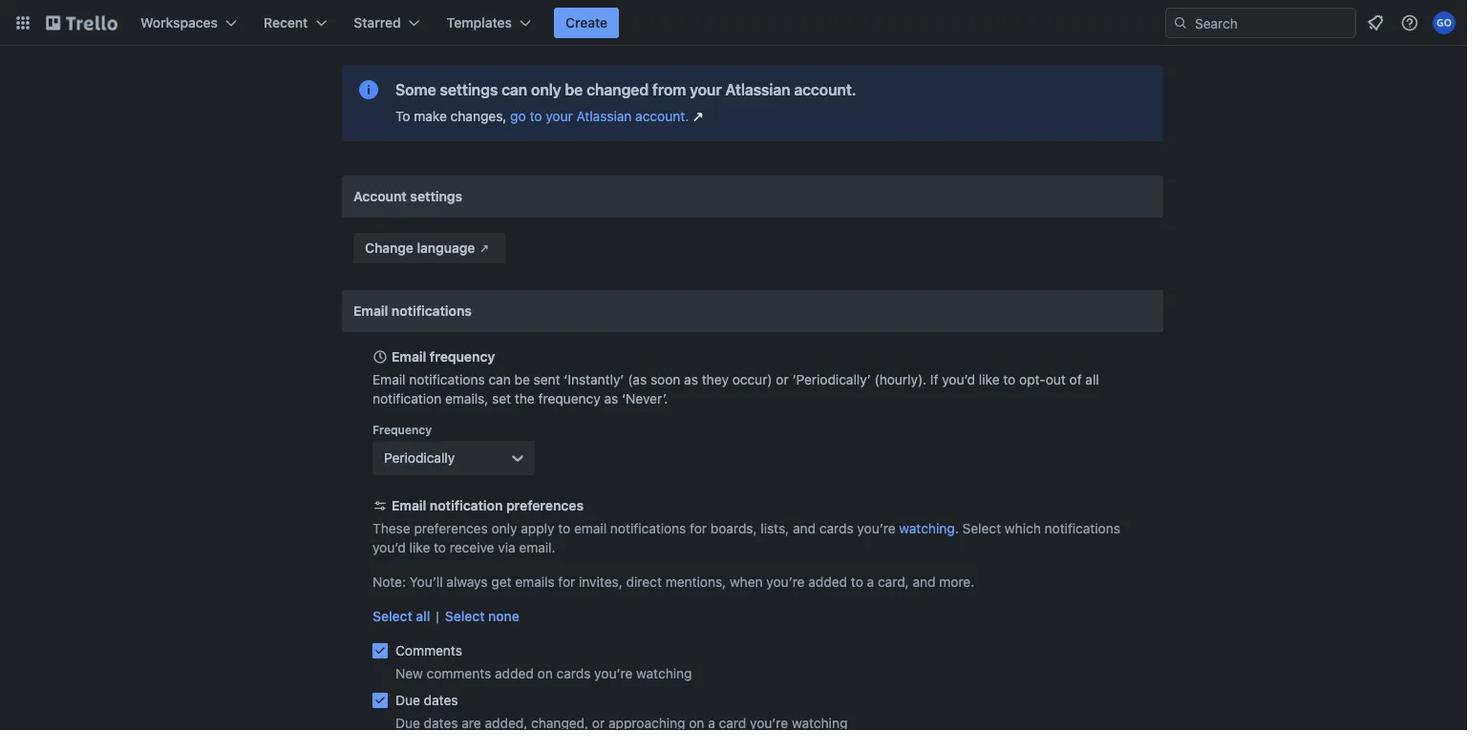 Task type: locate. For each thing, give the bounding box(es) containing it.
settings for some
[[440, 81, 498, 99]]

notifications right which
[[1045, 521, 1121, 537]]

cards right lists,
[[819, 521, 854, 537]]

note:
[[373, 575, 406, 590]]

can
[[502, 81, 527, 99], [489, 372, 511, 388]]

email for email notifications can be sent 'instantly' (as soon as they occur) or 'periodically' (hourly). if you'd like to opt-out of all notification emails, set the frequency as 'never'.
[[373, 372, 406, 388]]

1 vertical spatial you're
[[767, 575, 805, 590]]

frequency up emails,
[[430, 349, 495, 365]]

frequency inside email notifications can be sent 'instantly' (as soon as they occur) or 'periodically' (hourly). if you'd like to opt-out of all notification emails, set the frequency as 'never'.
[[538, 391, 601, 407]]

1 horizontal spatial your
[[690, 81, 722, 99]]

can up go
[[502, 81, 527, 99]]

and
[[793, 521, 816, 537], [913, 575, 936, 590]]

like left opt-
[[979, 372, 1000, 388]]

email
[[353, 303, 388, 319], [392, 349, 426, 365], [373, 372, 406, 388], [392, 498, 426, 514]]

added
[[808, 575, 847, 590], [495, 666, 534, 682]]

for left the boards,
[[690, 521, 707, 537]]

to
[[530, 108, 542, 124], [1003, 372, 1016, 388], [558, 521, 570, 537], [434, 540, 446, 556], [851, 575, 863, 590]]

to left receive
[[434, 540, 446, 556]]

0 horizontal spatial you're
[[594, 666, 633, 682]]

be
[[565, 81, 583, 99], [514, 372, 530, 388]]

boards,
[[711, 521, 757, 537]]

notification up frequency
[[373, 391, 442, 407]]

be up the
[[514, 372, 530, 388]]

0 vertical spatial be
[[565, 81, 583, 99]]

0 vertical spatial added
[[808, 575, 847, 590]]

added left a
[[808, 575, 847, 590]]

can for settings
[[502, 81, 527, 99]]

1 horizontal spatial account.
[[794, 81, 857, 99]]

1 horizontal spatial atlassian
[[725, 81, 790, 99]]

watching down note: you'll always get emails for invites, direct mentions, when you're added to a card, and more.
[[636, 666, 692, 682]]

notification inside email notifications can be sent 'instantly' (as soon as they occur) or 'periodically' (hourly). if you'd like to opt-out of all notification emails, set the frequency as 'never'.
[[373, 391, 442, 407]]

1 vertical spatial for
[[558, 575, 575, 590]]

go to your atlassian account.
[[510, 108, 689, 124]]

as left they
[[684, 372, 698, 388]]

added left the 'on'
[[495, 666, 534, 682]]

1 vertical spatial preferences
[[414, 521, 488, 537]]

only
[[531, 81, 561, 99], [491, 521, 517, 537]]

2 horizontal spatial select
[[962, 521, 1001, 537]]

your
[[690, 81, 722, 99], [546, 108, 573, 124]]

from
[[652, 81, 686, 99]]

1 horizontal spatial and
[[913, 575, 936, 590]]

'never'.
[[622, 391, 668, 407]]

1 horizontal spatial be
[[565, 81, 583, 99]]

1 horizontal spatial cards
[[819, 521, 854, 537]]

only up 'go to your atlassian account.'
[[531, 81, 561, 99]]

1 vertical spatial only
[[491, 521, 517, 537]]

0 vertical spatial watching
[[899, 521, 955, 537]]

0 horizontal spatial like
[[409, 540, 430, 556]]

1 vertical spatial you'd
[[373, 540, 406, 556]]

you're
[[857, 521, 896, 537], [767, 575, 805, 590], [594, 666, 633, 682]]

1 horizontal spatial as
[[684, 372, 698, 388]]

you'd down the these
[[373, 540, 406, 556]]

can inside email notifications can be sent 'instantly' (as soon as they occur) or 'periodically' (hourly). if you'd like to opt-out of all notification emails, set the frequency as 'never'.
[[489, 372, 511, 388]]

1 vertical spatial frequency
[[538, 391, 601, 407]]

you'd right if
[[942, 372, 975, 388]]

2 vertical spatial you're
[[594, 666, 633, 682]]

as
[[684, 372, 698, 388], [604, 391, 618, 407]]

you're left watching link
[[857, 521, 896, 537]]

email.
[[519, 540, 556, 556]]

0 horizontal spatial you'd
[[373, 540, 406, 556]]

notifications down email frequency
[[409, 372, 485, 388]]

and right card,
[[913, 575, 936, 590]]

periodically
[[384, 450, 455, 466]]

notifications up email frequency
[[392, 303, 472, 319]]

cards
[[819, 521, 854, 537], [556, 666, 591, 682]]

you're right the 'on'
[[594, 666, 633, 682]]

notification
[[373, 391, 442, 407], [430, 498, 503, 514]]

dates
[[424, 693, 458, 709]]

all right of
[[1086, 372, 1099, 388]]

you'd inside . select which notifications you'd like to receive via email.
[[373, 540, 406, 556]]

note: you'll always get emails for invites, direct mentions, when you're added to a card, and more.
[[373, 575, 975, 590]]

0 vertical spatial account.
[[794, 81, 857, 99]]

1 horizontal spatial all
[[1086, 372, 1099, 388]]

to left opt-
[[1003, 372, 1016, 388]]

due
[[395, 693, 420, 709]]

0 vertical spatial settings
[[440, 81, 498, 99]]

0 vertical spatial atlassian
[[725, 81, 790, 99]]

get
[[491, 575, 512, 590]]

0 horizontal spatial as
[[604, 391, 618, 407]]

0 vertical spatial like
[[979, 372, 1000, 388]]

0 horizontal spatial for
[[558, 575, 575, 590]]

0 horizontal spatial added
[[495, 666, 534, 682]]

can up set
[[489, 372, 511, 388]]

0 horizontal spatial cards
[[556, 666, 591, 682]]

0 horizontal spatial and
[[793, 521, 816, 537]]

0 vertical spatial as
[[684, 372, 698, 388]]

be up 'go to your atlassian account.'
[[565, 81, 583, 99]]

0 vertical spatial frequency
[[430, 349, 495, 365]]

these
[[373, 521, 410, 537]]

1 horizontal spatial frequency
[[538, 391, 601, 407]]

language
[[417, 240, 475, 256]]

frequency down sent
[[538, 391, 601, 407]]

email for email frequency
[[392, 349, 426, 365]]

1 vertical spatial like
[[409, 540, 430, 556]]

0 vertical spatial notification
[[373, 391, 442, 407]]

email inside email notifications can be sent 'instantly' (as soon as they occur) or 'periodically' (hourly). if you'd like to opt-out of all notification emails, set the frequency as 'never'.
[[373, 372, 406, 388]]

0 horizontal spatial your
[[546, 108, 573, 124]]

1 horizontal spatial watching
[[899, 521, 955, 537]]

1 vertical spatial settings
[[410, 189, 463, 204]]

0 vertical spatial only
[[531, 81, 561, 99]]

the
[[515, 391, 535, 407]]

settings for account
[[410, 189, 463, 204]]

settings up the "changes," at the left top
[[440, 81, 498, 99]]

atlassian down the primary element
[[725, 81, 790, 99]]

1 horizontal spatial you'd
[[942, 372, 975, 388]]

starred
[[354, 15, 401, 31]]

1 vertical spatial atlassian
[[577, 108, 632, 124]]

all
[[1086, 372, 1099, 388], [416, 609, 430, 625]]

email down email notifications
[[392, 349, 426, 365]]

email up frequency
[[373, 372, 406, 388]]

frequency
[[430, 349, 495, 365], [538, 391, 601, 407]]

0 vertical spatial can
[[502, 81, 527, 99]]

0 vertical spatial all
[[1086, 372, 1099, 388]]

changes,
[[451, 108, 507, 124]]

|
[[436, 609, 439, 625]]

preferences up receive
[[414, 521, 488, 537]]

Search field
[[1188, 9, 1356, 37]]

0 vertical spatial you'd
[[942, 372, 975, 388]]

1 horizontal spatial for
[[690, 521, 707, 537]]

to left email
[[558, 521, 570, 537]]

templates
[[447, 15, 512, 31]]

2 horizontal spatial you're
[[857, 521, 896, 537]]

only up via
[[491, 521, 517, 537]]

atlassian down changed on the left of page
[[577, 108, 632, 124]]

1 horizontal spatial only
[[531, 81, 561, 99]]

always
[[447, 575, 488, 590]]

gary orlando (garyorlando) image
[[1433, 11, 1456, 34]]

to make changes,
[[395, 108, 510, 124]]

0 horizontal spatial frequency
[[430, 349, 495, 365]]

preferences up "apply"
[[506, 498, 584, 514]]

0 horizontal spatial be
[[514, 372, 530, 388]]

change language
[[365, 240, 475, 256]]

more.
[[939, 575, 975, 590]]

like down the these
[[409, 540, 430, 556]]

select down note:
[[373, 609, 412, 625]]

settings up the change language link
[[410, 189, 463, 204]]

1 horizontal spatial you're
[[767, 575, 805, 590]]

changed
[[587, 81, 649, 99]]

email up the these
[[392, 498, 426, 514]]

new
[[395, 666, 423, 682]]

0 horizontal spatial watching
[[636, 666, 692, 682]]

all left | at the bottom
[[416, 609, 430, 625]]

select
[[962, 521, 1001, 537], [373, 609, 412, 625], [445, 609, 485, 625]]

back to home image
[[46, 8, 117, 38]]

card,
[[878, 575, 909, 590]]

1 horizontal spatial like
[[979, 372, 1000, 388]]

0 notifications image
[[1364, 11, 1387, 34]]

your right go
[[546, 108, 573, 124]]

select right | at the bottom
[[445, 609, 485, 625]]

your right 'from'
[[690, 81, 722, 99]]

1 horizontal spatial preferences
[[506, 498, 584, 514]]

select all button
[[373, 608, 430, 627]]

atlassian
[[725, 81, 790, 99], [577, 108, 632, 124]]

cards right the 'on'
[[556, 666, 591, 682]]

email notifications
[[353, 303, 472, 319]]

create button
[[554, 8, 619, 38]]

'instantly'
[[564, 372, 624, 388]]

preferences
[[506, 498, 584, 514], [414, 521, 488, 537]]

email down 'change'
[[353, 303, 388, 319]]

1 vertical spatial be
[[514, 372, 530, 388]]

0 vertical spatial cards
[[819, 521, 854, 537]]

for
[[690, 521, 707, 537], [558, 575, 575, 590]]

1 vertical spatial as
[[604, 391, 618, 407]]

go to your atlassian account. link
[[510, 107, 708, 126]]

select right . on the bottom right of page
[[962, 521, 1001, 537]]

as down 'instantly'
[[604, 391, 618, 407]]

1 vertical spatial can
[[489, 372, 511, 388]]

some settings can only be changed from your atlassian account.
[[395, 81, 857, 99]]

sent
[[534, 372, 560, 388]]

to inside . select which notifications you'd like to receive via email.
[[434, 540, 446, 556]]

you'd
[[942, 372, 975, 388], [373, 540, 406, 556]]

to right go
[[530, 108, 542, 124]]

0 horizontal spatial preferences
[[414, 521, 488, 537]]

account.
[[794, 81, 857, 99], [635, 108, 689, 124]]

go
[[510, 108, 526, 124]]

watching up more.
[[899, 521, 955, 537]]

when
[[730, 575, 763, 590]]

notification up receive
[[430, 498, 503, 514]]

email for email notifications
[[353, 303, 388, 319]]

you're right when
[[767, 575, 805, 590]]

sm image
[[475, 239, 494, 258]]

and right lists,
[[793, 521, 816, 537]]

for right the emails
[[558, 575, 575, 590]]

0 horizontal spatial account.
[[635, 108, 689, 124]]

1 vertical spatial all
[[416, 609, 430, 625]]



Task type: describe. For each thing, give the bounding box(es) containing it.
due dates
[[395, 693, 458, 709]]

be inside email notifications can be sent 'instantly' (as soon as they occur) or 'periodically' (hourly). if you'd like to opt-out of all notification emails, set the frequency as 'never'.
[[514, 372, 530, 388]]

to
[[395, 108, 410, 124]]

which
[[1005, 521, 1041, 537]]

these preferences only apply to email notifications for boards, lists, and cards you're watching
[[373, 521, 955, 537]]

primary element
[[0, 0, 1467, 46]]

make
[[414, 108, 447, 124]]

emails
[[515, 575, 555, 590]]

comments
[[427, 666, 491, 682]]

change
[[365, 240, 414, 256]]

can for notifications
[[489, 372, 511, 388]]

a
[[867, 575, 874, 590]]

new comments added on cards you're watching
[[395, 666, 692, 682]]

0 vertical spatial for
[[690, 521, 707, 537]]

1 vertical spatial account.
[[635, 108, 689, 124]]

1 horizontal spatial added
[[808, 575, 847, 590]]

apply
[[521, 521, 555, 537]]

comments
[[395, 643, 462, 659]]

0 horizontal spatial all
[[416, 609, 430, 625]]

account
[[353, 189, 407, 204]]

frequency
[[373, 423, 432, 437]]

set
[[492, 391, 511, 407]]

'periodically'
[[792, 372, 871, 388]]

or
[[776, 372, 789, 388]]

(hourly).
[[875, 372, 927, 388]]

opt-
[[1019, 372, 1046, 388]]

if
[[930, 372, 939, 388]]

select all | select none
[[373, 609, 520, 625]]

watching link
[[899, 521, 955, 537]]

1 vertical spatial notification
[[430, 498, 503, 514]]

notifications inside . select which notifications you'd like to receive via email.
[[1045, 521, 1121, 537]]

to left a
[[851, 575, 863, 590]]

to inside email notifications can be sent 'instantly' (as soon as they occur) or 'periodically' (hourly). if you'd like to opt-out of all notification emails, set the frequency as 'never'.
[[1003, 372, 1016, 388]]

lists,
[[761, 521, 789, 537]]

like inside email notifications can be sent 'instantly' (as soon as they occur) or 'periodically' (hourly). if you'd like to opt-out of all notification emails, set the frequency as 'never'.
[[979, 372, 1000, 388]]

mentions,
[[666, 575, 726, 590]]

search image
[[1173, 15, 1188, 31]]

select inside . select which notifications you'd like to receive via email.
[[962, 521, 1001, 537]]

you'll
[[410, 575, 443, 590]]

. select which notifications you'd like to receive via email.
[[373, 521, 1121, 556]]

0 horizontal spatial select
[[373, 609, 412, 625]]

(as
[[628, 372, 647, 388]]

select none button
[[445, 608, 520, 627]]

email frequency
[[392, 349, 495, 365]]

they
[[702, 372, 729, 388]]

1 vertical spatial watching
[[636, 666, 692, 682]]

emails,
[[445, 391, 489, 407]]

1 vertical spatial your
[[546, 108, 573, 124]]

none
[[488, 609, 520, 625]]

1 vertical spatial cards
[[556, 666, 591, 682]]

1 vertical spatial added
[[495, 666, 534, 682]]

direct
[[626, 575, 662, 590]]

recent button
[[252, 8, 338, 38]]

0 vertical spatial you're
[[857, 521, 896, 537]]

workspaces button
[[129, 8, 248, 38]]

like inside . select which notifications you'd like to receive via email.
[[409, 540, 430, 556]]

1 horizontal spatial select
[[445, 609, 485, 625]]

account settings
[[353, 189, 463, 204]]

email
[[574, 521, 607, 537]]

starred button
[[342, 8, 431, 38]]

soon
[[651, 372, 681, 388]]

invites,
[[579, 575, 623, 590]]

0 vertical spatial preferences
[[506, 498, 584, 514]]

all inside email notifications can be sent 'instantly' (as soon as they occur) or 'periodically' (hourly). if you'd like to opt-out of all notification emails, set the frequency as 'never'.
[[1086, 372, 1099, 388]]

notifications up direct
[[610, 521, 686, 537]]

on
[[537, 666, 553, 682]]

1 vertical spatial and
[[913, 575, 936, 590]]

receive
[[450, 540, 494, 556]]

templates button
[[435, 8, 543, 38]]

of
[[1070, 372, 1082, 388]]

0 vertical spatial your
[[690, 81, 722, 99]]

out
[[1046, 372, 1066, 388]]

0 vertical spatial and
[[793, 521, 816, 537]]

open information menu image
[[1400, 13, 1420, 32]]

0 horizontal spatial atlassian
[[577, 108, 632, 124]]

occur)
[[732, 372, 772, 388]]

workspaces
[[140, 15, 218, 31]]

change language link
[[353, 233, 506, 264]]

0 horizontal spatial only
[[491, 521, 517, 537]]

notifications inside email notifications can be sent 'instantly' (as soon as they occur) or 'periodically' (hourly). if you'd like to opt-out of all notification emails, set the frequency as 'never'.
[[409, 372, 485, 388]]

email notifications can be sent 'instantly' (as soon as they occur) or 'periodically' (hourly). if you'd like to opt-out of all notification emails, set the frequency as 'never'.
[[373, 372, 1099, 407]]

via
[[498, 540, 516, 556]]

create
[[566, 15, 608, 31]]

some
[[395, 81, 436, 99]]

recent
[[264, 15, 308, 31]]

you'd inside email notifications can be sent 'instantly' (as soon as they occur) or 'periodically' (hourly). if you'd like to opt-out of all notification emails, set the frequency as 'never'.
[[942, 372, 975, 388]]

.
[[955, 521, 959, 537]]

email notification preferences
[[392, 498, 584, 514]]

email for email notification preferences
[[392, 498, 426, 514]]



Task type: vqa. For each thing, say whether or not it's contained in the screenshot.
can within Email notifications can be sent 'Instantly' (as soon as they occur) or 'Periodically' (hourly). If you'd like to opt-out of all notification emails, set the frequency as 'Never'.
yes



